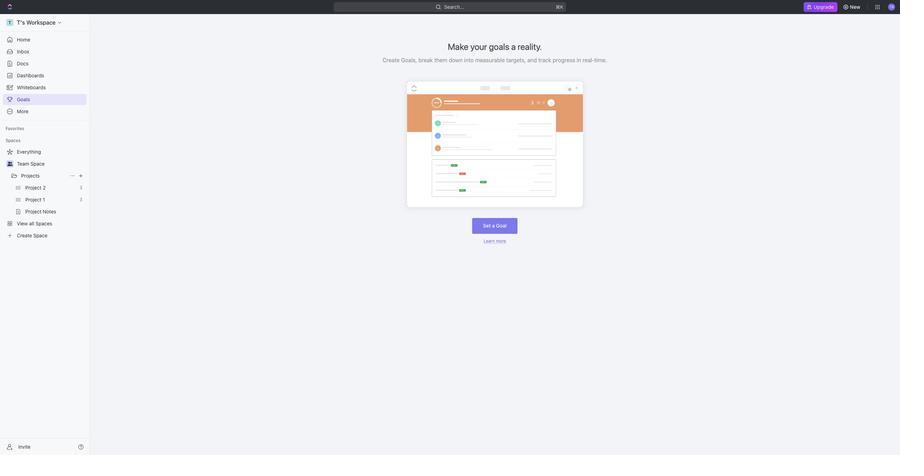Task type: locate. For each thing, give the bounding box(es) containing it.
0 vertical spatial 3
[[80, 185, 82, 190]]

1 vertical spatial create
[[17, 233, 32, 238]]

favorites button
[[3, 125, 27, 133]]

into
[[464, 57, 474, 63]]

1 horizontal spatial spaces
[[36, 221, 52, 227]]

sidebar navigation
[[0, 14, 91, 455]]

0 vertical spatial create
[[383, 57, 400, 63]]

make your goals a reality.
[[448, 42, 542, 52]]

space down view all spaces link
[[33, 233, 47, 238]]

real-
[[583, 57, 595, 63]]

0 horizontal spatial spaces
[[6, 138, 21, 143]]

docs link
[[3, 58, 87, 69]]

0 vertical spatial space
[[30, 161, 45, 167]]

create space link
[[3, 230, 85, 241]]

view all spaces link
[[3, 218, 85, 229]]

project inside the project 2 link
[[25, 185, 41, 191]]

home
[[17, 37, 30, 43]]

space for create space
[[33, 233, 47, 238]]

2 3 from the top
[[80, 197, 82, 202]]

3
[[80, 185, 82, 190], [80, 197, 82, 202]]

create inside tree
[[17, 233, 32, 238]]

view all spaces
[[17, 221, 52, 227]]

create
[[383, 57, 400, 63], [17, 233, 32, 238]]

whiteboards link
[[3, 82, 87, 93]]

project inside project 1 link
[[25, 197, 41, 203]]

project inside project notes link
[[25, 209, 41, 215]]

project for project 2
[[25, 185, 41, 191]]

down
[[449, 57, 463, 63]]

tb button
[[886, 1, 898, 13]]

spaces down the favorites button
[[6, 138, 21, 143]]

inbox
[[17, 49, 29, 55]]

progress
[[553, 57, 576, 63]]

1 vertical spatial 3
[[80, 197, 82, 202]]

tree containing everything
[[3, 146, 87, 241]]

project
[[25, 185, 41, 191], [25, 197, 41, 203], [25, 209, 41, 215]]

1 vertical spatial a
[[492, 223, 495, 229]]

3 up project notes link
[[80, 197, 82, 202]]

project left 1
[[25, 197, 41, 203]]

1 vertical spatial spaces
[[36, 221, 52, 227]]

0 vertical spatial a
[[511, 42, 516, 52]]

reality.
[[518, 42, 542, 52]]

a right set
[[492, 223, 495, 229]]

a
[[511, 42, 516, 52], [492, 223, 495, 229]]

1 horizontal spatial create
[[383, 57, 400, 63]]

goals,
[[401, 57, 417, 63]]

0 vertical spatial spaces
[[6, 138, 21, 143]]

project notes link
[[25, 206, 85, 217]]

1 3 from the top
[[80, 185, 82, 190]]

3 project from the top
[[25, 209, 41, 215]]

goals
[[489, 42, 510, 52]]

home link
[[3, 34, 87, 45]]

projects link
[[21, 170, 67, 182]]

1 vertical spatial space
[[33, 233, 47, 238]]

1 project from the top
[[25, 185, 41, 191]]

spaces
[[6, 138, 21, 143], [36, 221, 52, 227]]

3 right the project 2 link
[[80, 185, 82, 190]]

create left goals,
[[383, 57, 400, 63]]

0 horizontal spatial create
[[17, 233, 32, 238]]

2 vertical spatial project
[[25, 209, 41, 215]]

make
[[448, 42, 469, 52]]

0 horizontal spatial a
[[492, 223, 495, 229]]

create goals, break them down into measurable targets, and track progress in real-time.
[[383, 57, 607, 63]]

spaces up create space link
[[36, 221, 52, 227]]

tree
[[3, 146, 87, 241]]

1 horizontal spatial a
[[511, 42, 516, 52]]

1 vertical spatial project
[[25, 197, 41, 203]]

2 project from the top
[[25, 197, 41, 203]]

more
[[17, 108, 29, 114]]

space down everything link
[[30, 161, 45, 167]]

project left 2
[[25, 185, 41, 191]]

space
[[30, 161, 45, 167], [33, 233, 47, 238]]

tb
[[890, 5, 894, 9]]

a up targets,
[[511, 42, 516, 52]]

0 vertical spatial project
[[25, 185, 41, 191]]

all
[[29, 221, 34, 227]]

project notes
[[25, 209, 56, 215]]

project up view all spaces
[[25, 209, 41, 215]]

create down view
[[17, 233, 32, 238]]

time.
[[595, 57, 607, 63]]

set
[[483, 223, 491, 229]]

create for create goals, break them down into measurable targets, and track progress in real-time.
[[383, 57, 400, 63]]

dashboards
[[17, 72, 44, 78]]

workspace
[[26, 19, 56, 26]]



Task type: describe. For each thing, give the bounding box(es) containing it.
learn
[[484, 238, 495, 244]]

search...
[[444, 4, 464, 10]]

and
[[528, 57, 537, 63]]

project for project 1
[[25, 197, 41, 203]]

upgrade link
[[804, 2, 838, 12]]

goals
[[17, 96, 30, 102]]

invite
[[18, 444, 31, 450]]

3 for 1
[[80, 197, 82, 202]]

create for create space
[[17, 233, 32, 238]]

projects
[[21, 173, 40, 179]]

3 for 2
[[80, 185, 82, 190]]

new button
[[841, 1, 865, 13]]

goals link
[[3, 94, 87, 105]]

tree inside the sidebar navigation
[[3, 146, 87, 241]]

in
[[577, 57, 581, 63]]

2
[[43, 185, 46, 191]]

spaces inside tree
[[36, 221, 52, 227]]

favorites
[[6, 126, 24, 131]]

docs
[[17, 61, 28, 66]]

team space link
[[17, 158, 85, 170]]

inbox link
[[3, 46, 87, 57]]

upgrade
[[814, 4, 834, 10]]

project 2
[[25, 185, 46, 191]]

⌘k
[[556, 4, 564, 10]]

everything link
[[3, 146, 85, 158]]

break
[[419, 57, 433, 63]]

t's workspace, , element
[[6, 19, 13, 26]]

project 1 link
[[25, 194, 77, 205]]

track
[[539, 57, 552, 63]]

view
[[17, 221, 28, 227]]

learn more
[[484, 238, 506, 244]]

set a goal
[[483, 223, 507, 229]]

notes
[[43, 209, 56, 215]]

team space
[[17, 161, 45, 167]]

new
[[850, 4, 861, 10]]

1
[[43, 197, 45, 203]]

t's workspace
[[17, 19, 56, 26]]

t
[[8, 20, 11, 25]]

goal
[[496, 223, 507, 229]]

space for team space
[[30, 161, 45, 167]]

project 1
[[25, 197, 45, 203]]

them
[[435, 57, 448, 63]]

t's
[[17, 19, 25, 26]]

user group image
[[7, 162, 12, 166]]

project for project notes
[[25, 209, 41, 215]]

create space
[[17, 233, 47, 238]]

project 2 link
[[25, 182, 77, 193]]

targets,
[[507, 57, 526, 63]]

everything
[[17, 149, 41, 155]]

more
[[496, 238, 506, 244]]

measurable
[[475, 57, 505, 63]]

team
[[17, 161, 29, 167]]

dashboards link
[[3, 70, 87, 81]]

whiteboards
[[17, 84, 46, 90]]

learn more link
[[484, 238, 506, 244]]

more button
[[3, 106, 87, 117]]

your
[[471, 42, 487, 52]]



Task type: vqa. For each thing, say whether or not it's contained in the screenshot.
first the "laptop code" icon from the bottom of the Sidebar navigation
no



